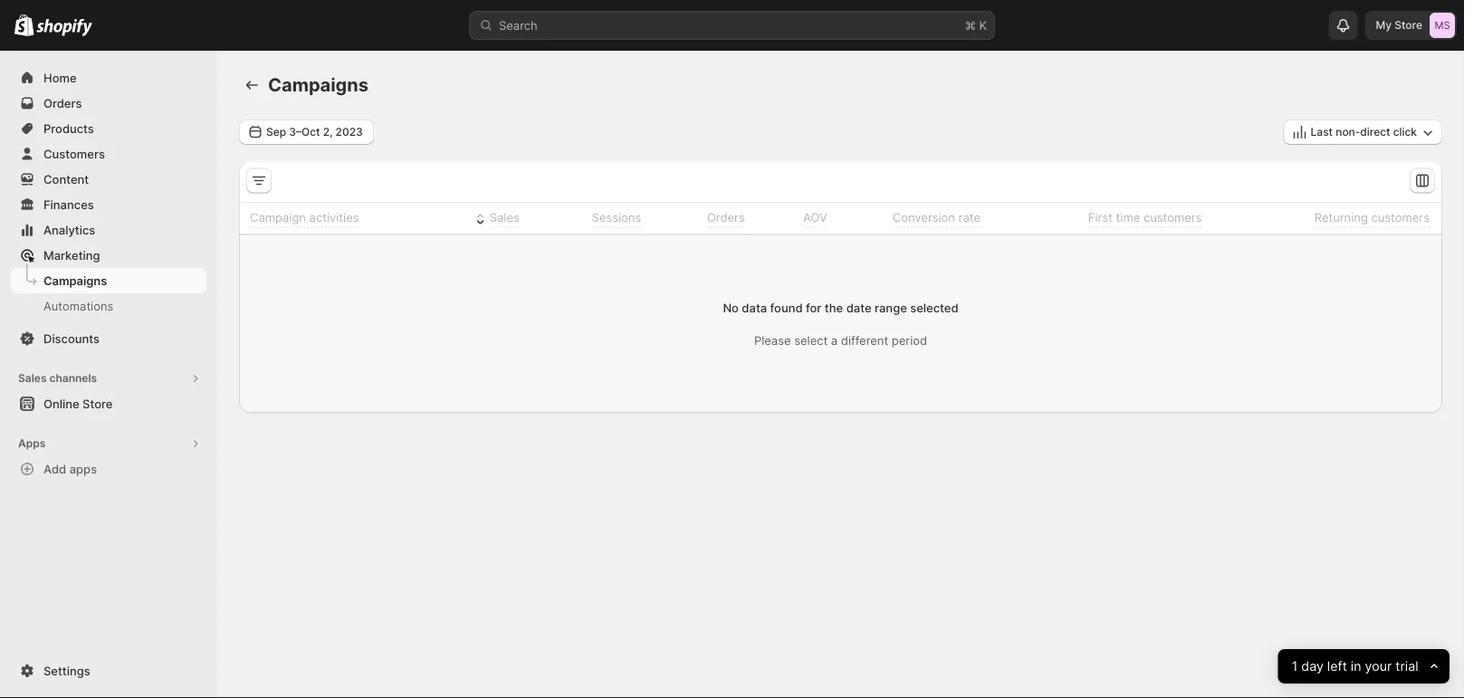 Task type: describe. For each thing, give the bounding box(es) containing it.
apps
[[69, 462, 97, 476]]

1 day left in your trial button
[[1278, 649, 1450, 684]]

store for online store
[[82, 397, 113, 411]]

home link
[[11, 65, 206, 91]]

2023
[[336, 125, 363, 139]]

1 horizontal spatial shopify image
[[36, 19, 93, 37]]

aov
[[803, 210, 827, 224]]

channels
[[49, 372, 97, 385]]

orders inside button
[[707, 210, 745, 224]]

marketing link
[[11, 243, 206, 268]]

marketing
[[43, 248, 100, 262]]

non-
[[1336, 125, 1361, 139]]

customers link
[[11, 141, 206, 167]]

sessions
[[592, 210, 641, 224]]

period
[[892, 333, 927, 347]]

finances link
[[11, 192, 206, 217]]

3–oct
[[289, 125, 320, 139]]

in
[[1351, 659, 1362, 674]]

returning customers
[[1315, 210, 1430, 224]]

add apps button
[[11, 456, 206, 482]]

no data found for the date range selected
[[723, 301, 959, 315]]

select
[[794, 333, 828, 347]]

click
[[1393, 125, 1417, 139]]

customers inside first time customers button
[[1144, 210, 1202, 224]]

1
[[1292, 659, 1298, 674]]

home
[[43, 71, 77, 85]]

apps button
[[11, 431, 206, 456]]

discounts link
[[11, 326, 206, 351]]

first time customers
[[1088, 210, 1202, 224]]

sales for sales channels
[[18, 372, 47, 385]]

sales button
[[469, 205, 522, 231]]

automations
[[43, 299, 114, 313]]

different
[[841, 333, 889, 347]]

sep 3–oct 2, 2023 button
[[239, 120, 374, 145]]

my
[[1376, 19, 1392, 32]]

my store image
[[1430, 13, 1455, 38]]

day
[[1302, 659, 1324, 674]]

conversion
[[893, 210, 955, 224]]

campaign
[[250, 210, 306, 224]]

sales channels
[[18, 372, 97, 385]]

please
[[754, 333, 791, 347]]

the
[[825, 301, 843, 315]]

sessions button
[[571, 205, 644, 231]]

please select a different period
[[754, 333, 927, 347]]

online store
[[43, 397, 113, 411]]

activities
[[309, 210, 359, 224]]

0 horizontal spatial orders
[[43, 96, 82, 110]]

0 vertical spatial campaigns
[[268, 74, 369, 96]]

0 horizontal spatial campaigns
[[43, 273, 107, 288]]

sales for sales
[[490, 210, 520, 224]]

left
[[1328, 659, 1348, 674]]

discounts
[[43, 331, 100, 345]]

finances
[[43, 197, 94, 211]]

sep
[[266, 125, 286, 139]]

products
[[43, 121, 94, 135]]



Task type: locate. For each thing, give the bounding box(es) containing it.
2,
[[323, 125, 333, 139]]

last
[[1311, 125, 1333, 139]]

campaign activities
[[250, 210, 359, 224]]

1 customers from the left
[[1144, 210, 1202, 224]]

last non-direct click
[[1311, 125, 1417, 139]]

sales inside button
[[18, 372, 47, 385]]

trial
[[1396, 659, 1419, 674]]

store inside button
[[82, 397, 113, 411]]

1 horizontal spatial campaigns
[[268, 74, 369, 96]]

1 horizontal spatial orders
[[707, 210, 745, 224]]

settings
[[43, 664, 90, 678]]

content link
[[11, 167, 206, 192]]

returning customers button
[[1294, 205, 1433, 231]]

1 vertical spatial campaigns
[[43, 273, 107, 288]]

campaigns up automations
[[43, 273, 107, 288]]

shopify image
[[14, 14, 34, 36], [36, 19, 93, 37]]

1 horizontal spatial customers
[[1372, 210, 1430, 224]]

customers
[[1144, 210, 1202, 224], [1372, 210, 1430, 224]]

selected
[[910, 301, 959, 315]]

your
[[1365, 659, 1392, 674]]

orders link
[[11, 91, 206, 116]]

⌘ k
[[965, 18, 987, 32]]

1 day left in your trial
[[1292, 659, 1419, 674]]

sales
[[490, 210, 520, 224], [18, 372, 47, 385]]

last non-direct click button
[[1284, 120, 1443, 145]]

0 vertical spatial sales
[[490, 210, 520, 224]]

store for my store
[[1395, 19, 1423, 32]]

orders button
[[686, 205, 748, 231]]

customers
[[43, 147, 105, 161]]

conversion rate
[[893, 210, 981, 224]]

sales channels button
[[11, 366, 206, 391]]

apps
[[18, 437, 46, 450]]

my store
[[1376, 19, 1423, 32]]

first time customers button
[[1068, 205, 1205, 231]]

0 horizontal spatial customers
[[1144, 210, 1202, 224]]

analytics link
[[11, 217, 206, 243]]

store right 'my'
[[1395, 19, 1423, 32]]

1 horizontal spatial store
[[1395, 19, 1423, 32]]

data
[[742, 301, 767, 315]]

0 horizontal spatial shopify image
[[14, 14, 34, 36]]

sales inside button
[[490, 210, 520, 224]]

store
[[1395, 19, 1423, 32], [82, 397, 113, 411]]

online
[[43, 397, 79, 411]]

search
[[499, 18, 538, 32]]

returning
[[1315, 210, 1368, 224]]

rate
[[959, 210, 981, 224]]

⌘
[[965, 18, 976, 32]]

1 vertical spatial orders
[[707, 210, 745, 224]]

online store link
[[11, 391, 206, 417]]

analytics
[[43, 223, 95, 237]]

0 vertical spatial store
[[1395, 19, 1423, 32]]

customers right time
[[1144, 210, 1202, 224]]

online store button
[[0, 391, 217, 417]]

content
[[43, 172, 89, 186]]

1 vertical spatial sales
[[18, 372, 47, 385]]

0 vertical spatial orders
[[43, 96, 82, 110]]

add
[[43, 462, 66, 476]]

time
[[1116, 210, 1140, 224]]

0 horizontal spatial sales
[[18, 372, 47, 385]]

orders down home
[[43, 96, 82, 110]]

orders
[[43, 96, 82, 110], [707, 210, 745, 224]]

store down sales channels button
[[82, 397, 113, 411]]

first
[[1088, 210, 1113, 224]]

campaigns
[[268, 74, 369, 96], [43, 273, 107, 288]]

add apps
[[43, 462, 97, 476]]

customers inside 'returning customers' button
[[1372, 210, 1430, 224]]

range
[[875, 301, 907, 315]]

orders left aov button
[[707, 210, 745, 224]]

automations link
[[11, 293, 206, 319]]

products link
[[11, 116, 206, 141]]

a
[[831, 333, 838, 347]]

no
[[723, 301, 739, 315]]

for
[[806, 301, 822, 315]]

0 horizontal spatial store
[[82, 397, 113, 411]]

k
[[979, 18, 987, 32]]

2 customers from the left
[[1372, 210, 1430, 224]]

campaigns link
[[11, 268, 206, 293]]

settings link
[[11, 658, 206, 684]]

date
[[846, 301, 872, 315]]

direct
[[1361, 125, 1391, 139]]

found
[[770, 301, 803, 315]]

campaigns up sep 3–oct 2, 2023
[[268, 74, 369, 96]]

1 vertical spatial store
[[82, 397, 113, 411]]

aov button
[[782, 205, 830, 231]]

sep 3–oct 2, 2023
[[266, 125, 363, 139]]

1 horizontal spatial sales
[[490, 210, 520, 224]]

customers right returning
[[1372, 210, 1430, 224]]



Task type: vqa. For each thing, say whether or not it's contained in the screenshot.
"Online Store" icon
no



